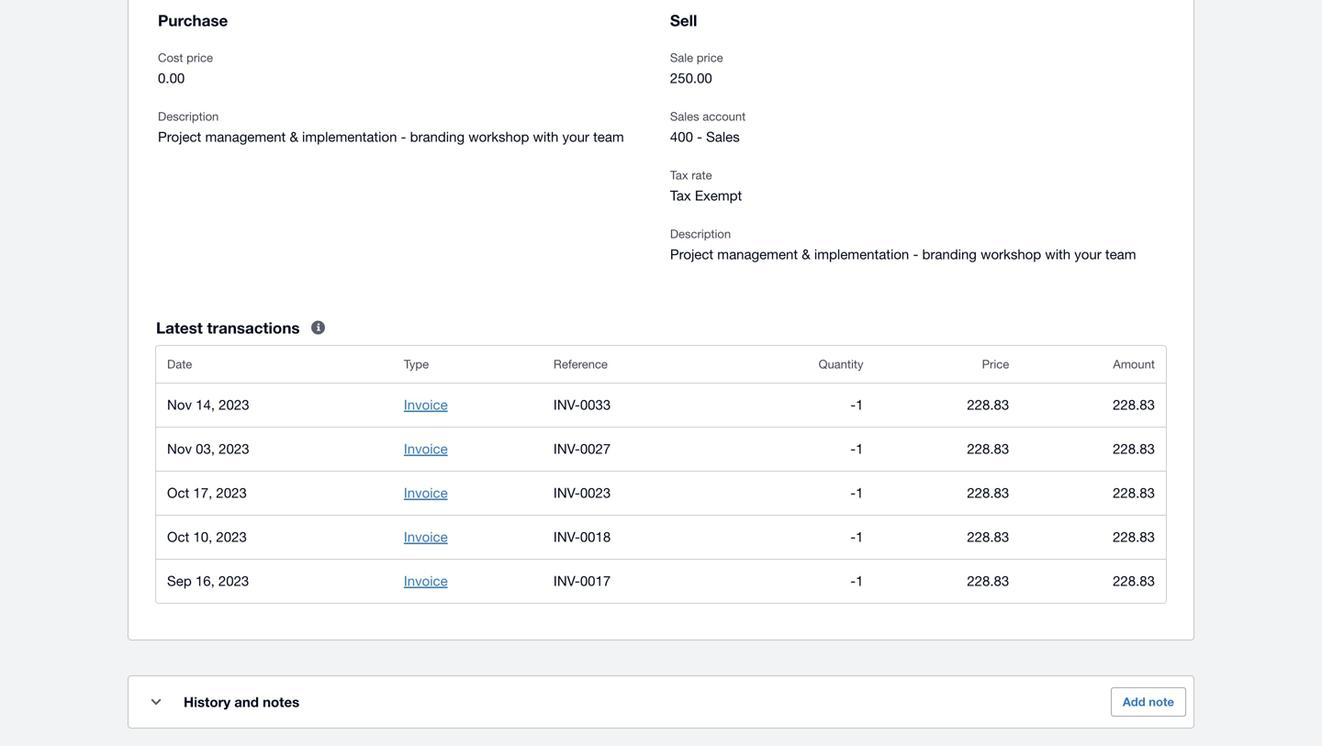 Task type: describe. For each thing, give the bounding box(es) containing it.
-1 for inv-0017
[[851, 573, 864, 589]]

sale
[[670, 51, 694, 65]]

1 for inv-0017
[[856, 573, 864, 589]]

0 horizontal spatial implementation
[[302, 129, 397, 145]]

2 tax from the top
[[670, 187, 691, 203]]

and
[[234, 694, 259, 711]]

2023 for oct 17, 2023
[[216, 485, 247, 501]]

sep
[[167, 573, 192, 589]]

purchase
[[158, 11, 228, 29]]

invoice link for inv-0033
[[404, 397, 448, 413]]

invoice link for inv-0023
[[404, 485, 448, 501]]

0 vertical spatial branding
[[410, 129, 465, 145]]

oct for oct 17, 2023
[[167, 485, 189, 501]]

2023 for oct 10, 2023
[[216, 529, 247, 545]]

-1 for inv-0033
[[851, 397, 864, 413]]

invoice for inv-0018
[[404, 529, 448, 545]]

0 horizontal spatial sales
[[670, 109, 700, 124]]

rate
[[692, 168, 712, 182]]

1 for inv-0027
[[856, 441, 864, 457]]

1 vertical spatial branding
[[922, 246, 977, 262]]

1 horizontal spatial team
[[1106, 246, 1137, 262]]

invoice link for inv-0017
[[404, 573, 448, 589]]

2023 for sep 16, 2023
[[219, 573, 249, 589]]

tax rate tax exempt
[[670, 168, 742, 203]]

1 for inv-0033
[[856, 397, 864, 413]]

history and notes
[[184, 694, 300, 711]]

10,
[[193, 529, 212, 545]]

400
[[670, 129, 693, 145]]

invoice for inv-0027
[[404, 441, 448, 457]]

cost price 0.00
[[158, 51, 213, 86]]

cost
[[158, 51, 183, 65]]

2023 for nov 03, 2023
[[219, 441, 249, 457]]

-1 for inv-0027
[[851, 441, 864, 457]]

inv-0023
[[554, 485, 611, 501]]

amount
[[1113, 357, 1155, 371]]

0 vertical spatial management
[[205, 129, 286, 145]]

-1 for inv-0018
[[851, 529, 864, 545]]

0 horizontal spatial your
[[562, 129, 590, 145]]

- inside 'sales account 400 - sales'
[[697, 129, 702, 145]]

0 vertical spatial with
[[533, 129, 559, 145]]

03,
[[196, 441, 215, 457]]

2023 for nov 14, 2023
[[219, 397, 249, 413]]

0018
[[580, 529, 611, 545]]

sale price 250.00
[[670, 51, 723, 86]]

0033
[[580, 397, 611, 413]]

1 horizontal spatial implementation
[[815, 246, 909, 262]]

inv- for 0018
[[554, 529, 580, 545]]

nov 14, 2023
[[167, 397, 249, 413]]

1 horizontal spatial project
[[670, 246, 714, 262]]

invoice for inv-0017
[[404, 573, 448, 589]]

notes
[[263, 694, 300, 711]]

toggle button
[[138, 684, 174, 721]]

list of transactions element
[[156, 346, 1166, 603]]

0027
[[580, 441, 611, 457]]

price
[[982, 357, 1009, 371]]

0.00
[[158, 70, 185, 86]]

1 vertical spatial with
[[1045, 246, 1071, 262]]

14,
[[196, 397, 215, 413]]

nov for nov 14, 2023
[[167, 397, 192, 413]]

250.00
[[670, 70, 712, 86]]

inv-0027
[[554, 441, 611, 457]]

0023
[[580, 485, 611, 501]]

-1 for inv-0023
[[851, 485, 864, 501]]

quantity
[[819, 357, 864, 371]]

inv- for 0023
[[554, 485, 580, 501]]

1 tax from the top
[[670, 168, 688, 182]]

toggle image
[[151, 699, 161, 706]]

sales account 400 - sales
[[670, 109, 746, 145]]

more info image
[[300, 310, 337, 346]]

1 for inv-0018
[[856, 529, 864, 545]]

add note
[[1123, 695, 1175, 709]]



Task type: locate. For each thing, give the bounding box(es) containing it.
5 invoice link from the top
[[404, 573, 448, 589]]

nov 03, 2023
[[167, 441, 249, 457]]

1 vertical spatial &
[[802, 246, 811, 262]]

management
[[205, 129, 286, 145], [718, 246, 798, 262]]

2023 right 17,
[[216, 485, 247, 501]]

0 horizontal spatial with
[[533, 129, 559, 145]]

1 vertical spatial your
[[1075, 246, 1102, 262]]

0 horizontal spatial description
[[158, 109, 219, 124]]

sep 16, 2023
[[167, 573, 249, 589]]

latest transactions
[[156, 319, 300, 337]]

16,
[[196, 573, 215, 589]]

description project management & implementation - branding workshop with your team
[[158, 109, 624, 145], [670, 227, 1137, 262]]

0 horizontal spatial team
[[593, 129, 624, 145]]

2 oct from the top
[[167, 529, 189, 545]]

0 horizontal spatial project
[[158, 129, 201, 145]]

reference
[[554, 357, 608, 371]]

price right 'cost'
[[187, 51, 213, 65]]

1 nov from the top
[[167, 397, 192, 413]]

project
[[158, 129, 201, 145], [670, 246, 714, 262]]

oct for oct 10, 2023
[[167, 529, 189, 545]]

description down 0.00
[[158, 109, 219, 124]]

1 vertical spatial project
[[670, 246, 714, 262]]

sales down account
[[706, 129, 740, 145]]

nov left 14,
[[167, 397, 192, 413]]

invoice link for inv-0027
[[404, 441, 448, 457]]

inv- for 0017
[[554, 573, 580, 589]]

2023
[[219, 397, 249, 413], [219, 441, 249, 457], [216, 485, 247, 501], [216, 529, 247, 545], [219, 573, 249, 589]]

price
[[187, 51, 213, 65], [697, 51, 723, 65]]

inv-0033
[[554, 397, 611, 413]]

1 invoice link from the top
[[404, 397, 448, 413]]

1 horizontal spatial your
[[1075, 246, 1102, 262]]

&
[[290, 129, 298, 145], [802, 246, 811, 262]]

invoice for inv-0023
[[404, 485, 448, 501]]

1 1 from the top
[[856, 397, 864, 413]]

1 inv- from the top
[[554, 397, 580, 413]]

exempt
[[695, 187, 742, 203]]

4 -1 from the top
[[851, 529, 864, 545]]

4 1 from the top
[[856, 529, 864, 545]]

description down exempt
[[670, 227, 731, 241]]

1 vertical spatial nov
[[167, 441, 192, 457]]

2 price from the left
[[697, 51, 723, 65]]

tax left rate
[[670, 168, 688, 182]]

oct left 17,
[[167, 485, 189, 501]]

0 vertical spatial project
[[158, 129, 201, 145]]

add
[[1123, 695, 1146, 709]]

2 nov from the top
[[167, 441, 192, 457]]

0 horizontal spatial description project management & implementation - branding workshop with your team
[[158, 109, 624, 145]]

0 vertical spatial workshop
[[469, 129, 529, 145]]

date
[[167, 357, 192, 371]]

sales
[[670, 109, 700, 124], [706, 129, 740, 145]]

your
[[562, 129, 590, 145], [1075, 246, 1102, 262]]

1 for inv-0023
[[856, 485, 864, 501]]

0 vertical spatial description
[[158, 109, 219, 124]]

0 vertical spatial implementation
[[302, 129, 397, 145]]

workshop
[[469, 129, 529, 145], [981, 246, 1042, 262]]

0 vertical spatial nov
[[167, 397, 192, 413]]

tax
[[670, 168, 688, 182], [670, 187, 691, 203]]

0 vertical spatial sales
[[670, 109, 700, 124]]

inv- down inv-0027
[[554, 485, 580, 501]]

inv- up inv-0017
[[554, 529, 580, 545]]

0 vertical spatial tax
[[670, 168, 688, 182]]

0 horizontal spatial price
[[187, 51, 213, 65]]

inv- for 0027
[[554, 441, 580, 457]]

1 horizontal spatial sales
[[706, 129, 740, 145]]

2023 right 14,
[[219, 397, 249, 413]]

1 oct from the top
[[167, 485, 189, 501]]

0 horizontal spatial management
[[205, 129, 286, 145]]

-1
[[851, 397, 864, 413], [851, 441, 864, 457], [851, 485, 864, 501], [851, 529, 864, 545], [851, 573, 864, 589]]

1 vertical spatial implementation
[[815, 246, 909, 262]]

sell
[[670, 11, 697, 29]]

transactions
[[207, 319, 300, 337]]

1 vertical spatial workshop
[[981, 246, 1042, 262]]

2 inv- from the top
[[554, 441, 580, 457]]

sales up 400
[[670, 109, 700, 124]]

oct 17, 2023
[[167, 485, 247, 501]]

inv- down "reference"
[[554, 397, 580, 413]]

1 vertical spatial sales
[[706, 129, 740, 145]]

0 vertical spatial &
[[290, 129, 298, 145]]

price for 250.00
[[697, 51, 723, 65]]

3 1 from the top
[[856, 485, 864, 501]]

2023 right 16,
[[219, 573, 249, 589]]

add note button
[[1111, 688, 1187, 717]]

invoice link
[[404, 397, 448, 413], [404, 441, 448, 457], [404, 485, 448, 501], [404, 529, 448, 545], [404, 573, 448, 589]]

1 vertical spatial tax
[[670, 187, 691, 203]]

oct 10, 2023
[[167, 529, 247, 545]]

2023 right 03,
[[219, 441, 249, 457]]

management down exempt
[[718, 246, 798, 262]]

nov for nov 03, 2023
[[167, 441, 192, 457]]

2023 right 10,
[[216, 529, 247, 545]]

1 vertical spatial oct
[[167, 529, 189, 545]]

1 horizontal spatial branding
[[922, 246, 977, 262]]

inv- down inv-0033
[[554, 441, 580, 457]]

1 price from the left
[[187, 51, 213, 65]]

management down cost price 0.00
[[205, 129, 286, 145]]

0 horizontal spatial &
[[290, 129, 298, 145]]

project down 0.00
[[158, 129, 201, 145]]

history
[[184, 694, 231, 711]]

4 invoice from the top
[[404, 529, 448, 545]]

0 horizontal spatial branding
[[410, 129, 465, 145]]

1 horizontal spatial with
[[1045, 246, 1071, 262]]

-
[[401, 129, 406, 145], [697, 129, 702, 145], [913, 246, 919, 262], [851, 397, 856, 413], [851, 441, 856, 457], [851, 485, 856, 501], [851, 529, 856, 545], [851, 573, 856, 589]]

inv-
[[554, 397, 580, 413], [554, 441, 580, 457], [554, 485, 580, 501], [554, 529, 580, 545], [554, 573, 580, 589]]

1 horizontal spatial workshop
[[981, 246, 1042, 262]]

tax left exempt
[[670, 187, 691, 203]]

inv- down inv-0018
[[554, 573, 580, 589]]

1 horizontal spatial description project management & implementation - branding workshop with your team
[[670, 227, 1137, 262]]

invoice
[[404, 397, 448, 413], [404, 441, 448, 457], [404, 485, 448, 501], [404, 529, 448, 545], [404, 573, 448, 589]]

5 1 from the top
[[856, 573, 864, 589]]

nov
[[167, 397, 192, 413], [167, 441, 192, 457]]

oct
[[167, 485, 189, 501], [167, 529, 189, 545]]

2 invoice from the top
[[404, 441, 448, 457]]

0 vertical spatial your
[[562, 129, 590, 145]]

1 invoice from the top
[[404, 397, 448, 413]]

price up 250.00
[[697, 51, 723, 65]]

4 invoice link from the top
[[404, 529, 448, 545]]

0 vertical spatial oct
[[167, 485, 189, 501]]

with
[[533, 129, 559, 145], [1045, 246, 1071, 262]]

type
[[404, 357, 429, 371]]

1 vertical spatial team
[[1106, 246, 1137, 262]]

implementation
[[302, 129, 397, 145], [815, 246, 909, 262]]

3 -1 from the top
[[851, 485, 864, 501]]

5 inv- from the top
[[554, 573, 580, 589]]

inv-0018
[[554, 529, 611, 545]]

project down exempt
[[670, 246, 714, 262]]

2 1 from the top
[[856, 441, 864, 457]]

1 horizontal spatial description
[[670, 227, 731, 241]]

1 horizontal spatial price
[[697, 51, 723, 65]]

account
[[703, 109, 746, 124]]

1 vertical spatial management
[[718, 246, 798, 262]]

3 invoice link from the top
[[404, 485, 448, 501]]

0 vertical spatial description project management & implementation - branding workshop with your team
[[158, 109, 624, 145]]

price for 0.00
[[187, 51, 213, 65]]

4 inv- from the top
[[554, 529, 580, 545]]

0017
[[580, 573, 611, 589]]

0 vertical spatial team
[[593, 129, 624, 145]]

description
[[158, 109, 219, 124], [670, 227, 731, 241]]

team
[[593, 129, 624, 145], [1106, 246, 1137, 262]]

invoice for inv-0033
[[404, 397, 448, 413]]

branding
[[410, 129, 465, 145], [922, 246, 977, 262]]

1 horizontal spatial management
[[718, 246, 798, 262]]

1 horizontal spatial &
[[802, 246, 811, 262]]

1
[[856, 397, 864, 413], [856, 441, 864, 457], [856, 485, 864, 501], [856, 529, 864, 545], [856, 573, 864, 589]]

1 vertical spatial description project management & implementation - branding workshop with your team
[[670, 227, 1137, 262]]

2 -1 from the top
[[851, 441, 864, 457]]

inv- for 0033
[[554, 397, 580, 413]]

latest
[[156, 319, 203, 337]]

5 -1 from the top
[[851, 573, 864, 589]]

oct left 10,
[[167, 529, 189, 545]]

invoice link for inv-0018
[[404, 529, 448, 545]]

1 -1 from the top
[[851, 397, 864, 413]]

note
[[1149, 695, 1175, 709]]

nov left 03,
[[167, 441, 192, 457]]

1 vertical spatial description
[[670, 227, 731, 241]]

5 invoice from the top
[[404, 573, 448, 589]]

3 invoice from the top
[[404, 485, 448, 501]]

price inside sale price 250.00
[[697, 51, 723, 65]]

3 inv- from the top
[[554, 485, 580, 501]]

price inside cost price 0.00
[[187, 51, 213, 65]]

0 horizontal spatial workshop
[[469, 129, 529, 145]]

228.83
[[967, 397, 1009, 413], [1113, 397, 1155, 413], [967, 441, 1009, 457], [1113, 441, 1155, 457], [967, 485, 1009, 501], [1113, 485, 1155, 501], [967, 529, 1009, 545], [1113, 529, 1155, 545], [967, 573, 1009, 589], [1113, 573, 1155, 589]]

2 invoice link from the top
[[404, 441, 448, 457]]

17,
[[193, 485, 212, 501]]

inv-0017
[[554, 573, 611, 589]]



Task type: vqa. For each thing, say whether or not it's contained in the screenshot.


